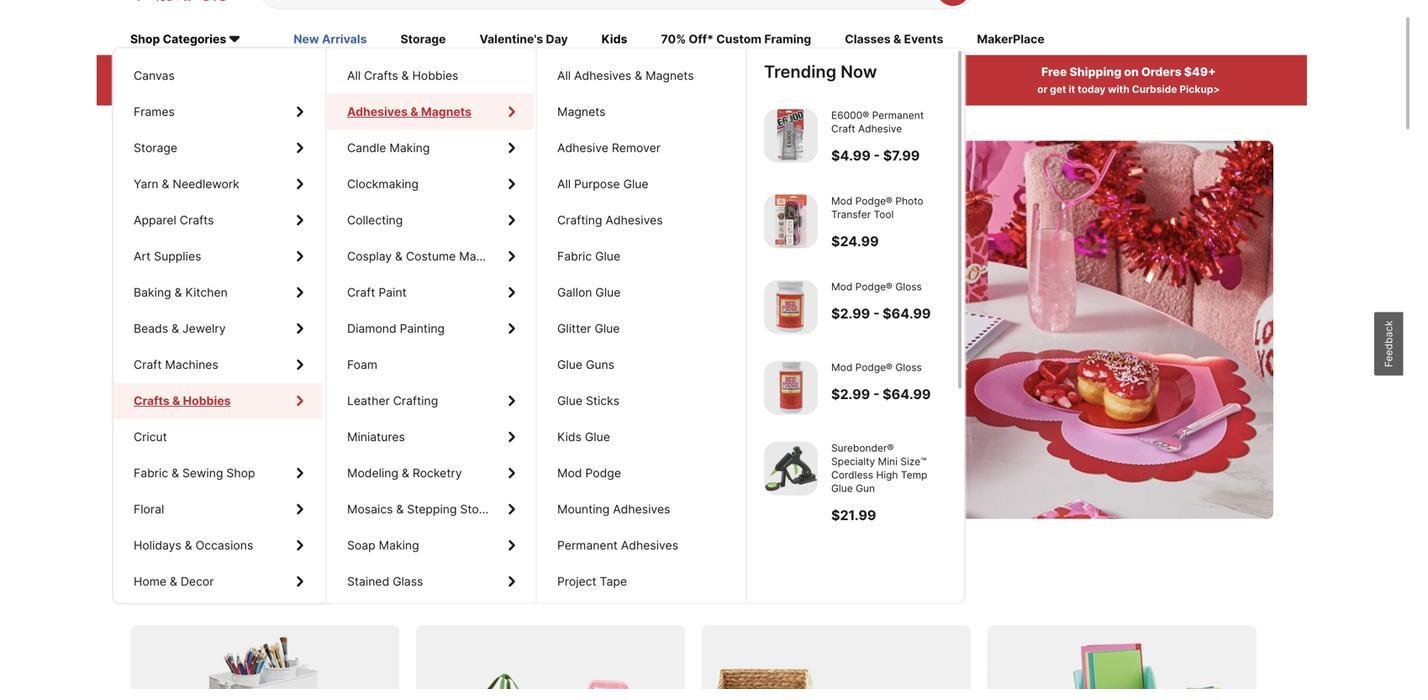 Task type: vqa. For each thing, say whether or not it's contained in the screenshot.


Task type: describe. For each thing, give the bounding box(es) containing it.
tape
[[600, 575, 627, 589]]

photo
[[896, 195, 924, 207]]

craft for 70% off* custom framing
[[134, 358, 162, 372]]

on inside free shipping on orders $49+ or get it today with curbside pickup>
[[1125, 65, 1139, 79]]

three water hyacinth baskets in white, brown and tan image
[[702, 626, 971, 690]]

canvas link for kids
[[114, 58, 322, 94]]

frames for new arrivals
[[134, 105, 175, 119]]

space.
[[471, 578, 537, 603]]

beads & jewelry link for shop categories
[[114, 311, 322, 347]]

permanent adhesives link
[[537, 528, 744, 564]]

20% off all regular price purchases with code daily23us. exclusions apply>
[[184, 65, 394, 96]]

holidays & occasions link for kids
[[114, 528, 322, 564]]

glitter glue
[[558, 322, 620, 336]]

canvas link for storage
[[114, 58, 322, 94]]

miniatures
[[347, 430, 405, 444]]

hobbies for 70% off* custom framing
[[182, 394, 228, 408]]

art for kids
[[134, 249, 151, 264]]

baking & kitchen for kids
[[134, 285, 228, 300]]

crafts inside 'all crafts & hobbies' link
[[364, 69, 398, 83]]

9%
[[688, 65, 706, 79]]

fabric for new arrivals
[[134, 466, 168, 481]]

0 horizontal spatial it
[[222, 341, 235, 366]]

$49+
[[1185, 65, 1217, 79]]

needlework for shop categories
[[173, 177, 239, 191]]

holidays & occasions link for 70% off* custom framing
[[114, 528, 322, 564]]

craft inside e6000® permanent craft adhesive
[[832, 123, 856, 135]]

gloss for 3rd item undefined image from the bottom of the page
[[896, 281, 922, 293]]

4 item undefined image from the top
[[764, 361, 818, 415]]

new
[[294, 32, 319, 46]]

storage link for kids
[[114, 130, 322, 166]]

all crafts & hobbies
[[347, 69, 459, 83]]

floral link for classes & events
[[114, 492, 322, 528]]

item undefined image for transfer
[[764, 195, 818, 248]]

70% off* custom framing link
[[661, 31, 812, 49]]

earn
[[659, 65, 685, 79]]

get
[[1050, 83, 1067, 96]]

home for 70% off* custom framing
[[134, 575, 167, 589]]

home for kids
[[134, 575, 167, 589]]

2 horizontal spatial magnets
[[646, 69, 694, 83]]

jewelry for storage
[[182, 322, 226, 336]]

shipping
[[1070, 65, 1122, 79]]

cosplay & costume making
[[347, 249, 500, 264]]

white rolling cart with art supplies image
[[130, 626, 399, 690]]

mosaics & stepping stones
[[347, 502, 499, 517]]

foam link
[[327, 347, 534, 383]]

beads & jewelry for classes & events
[[134, 322, 226, 336]]

glue sticks link
[[537, 383, 744, 419]]

categories
[[163, 32, 226, 46]]

mod podge
[[558, 466, 621, 481]]

hobbies for shop categories
[[182, 394, 228, 408]]

permanent inside e6000® permanent craft adhesive
[[872, 109, 924, 122]]

crafting adhesives link
[[537, 202, 744, 238]]

machines for classes & events
[[165, 358, 218, 372]]

save on creative storage for every space.
[[130, 578, 537, 603]]

home for shop categories
[[134, 575, 167, 589]]

making for candle making
[[390, 141, 430, 155]]

storage link for valentine's day
[[114, 130, 322, 166]]

fabric inside fabric glue link
[[558, 249, 592, 264]]

table of valentines day decor image
[[130, 141, 1274, 519]]

craft machines for classes & events
[[134, 358, 218, 372]]

0 horizontal spatial permanent
[[558, 539, 618, 553]]

permanent adhesives
[[558, 539, 679, 553]]

home & decor for classes & events
[[134, 575, 214, 589]]

home for new arrivals
[[134, 575, 167, 589]]

apparel crafts for shop categories
[[134, 213, 214, 227]]

craft machines for new arrivals
[[134, 358, 218, 372]]

and
[[346, 341, 382, 366]]

specialty
[[832, 456, 875, 468]]

mod left "podge"
[[558, 466, 582, 481]]

floral for new arrivals
[[134, 502, 164, 517]]

canvas for classes & events
[[134, 69, 175, 83]]

sewing for valentine's day
[[182, 466, 223, 481]]

hobbies for storage
[[182, 394, 228, 408]]

baking for classes & events
[[134, 285, 171, 300]]

trending
[[764, 61, 837, 82]]

floral for valentine's day
[[134, 502, 164, 517]]

holidays & occasions for valentine's day
[[134, 539, 253, 553]]

jewelry for new arrivals
[[182, 322, 226, 336]]

craft machines link for new arrivals
[[114, 347, 322, 383]]

in
[[709, 65, 719, 79]]

making for soap making
[[379, 539, 419, 553]]

art supplies link for classes & events
[[114, 238, 322, 275]]

adhesives & magnets
[[347, 105, 472, 119]]

mod down $24.99 in the right of the page
[[832, 281, 853, 293]]

1 $2.99 from the top
[[832, 306, 871, 322]]

kids link
[[602, 31, 628, 49]]

yarn for new arrivals
[[134, 177, 159, 191]]

home for valentine's day
[[134, 575, 167, 589]]

storage
[[298, 578, 373, 603]]

adhesive remover
[[558, 141, 661, 155]]

valentine's day link
[[480, 31, 568, 49]]

yarn & needlework for storage
[[134, 177, 239, 191]]

home & decor for kids
[[134, 575, 214, 589]]

size™
[[901, 456, 927, 468]]

when
[[568, 83, 595, 96]]

to
[[227, 231, 266, 282]]

occasions for storage
[[196, 539, 253, 553]]

trending now
[[764, 61, 877, 82]]

diamond painting link
[[327, 311, 534, 347]]

yarn & needlework link for kids
[[114, 166, 322, 202]]

2 mod podge® gloss from the top
[[832, 362, 922, 374]]

shop for valentine's day
[[227, 466, 255, 481]]

0 horizontal spatial adhesive
[[558, 141, 609, 155]]

holidays & occasions link for valentine's day
[[114, 528, 322, 564]]

clockmaking link
[[327, 166, 534, 202]]

soap making link
[[327, 528, 534, 564]]

heartfelt.
[[386, 341, 476, 366]]

yarn & needlework for 70% off* custom framing
[[134, 177, 239, 191]]

valentine's day
[[480, 32, 568, 46]]

glue guns link
[[537, 347, 744, 383]]

clockmaking
[[347, 177, 419, 191]]

frames link for new arrivals
[[114, 94, 322, 130]]

craft for classes & events
[[134, 358, 162, 372]]

1 vertical spatial making
[[459, 249, 500, 264]]

floral for storage
[[134, 502, 164, 517]]

diamond
[[347, 322, 397, 336]]

glue inside gallon glue link
[[596, 285, 621, 300]]

apparel crafts link for valentine's day
[[114, 202, 322, 238]]

surebonder® specialty mini size™ cordless high temp glue gun
[[832, 442, 928, 495]]

glass
[[393, 575, 423, 589]]

decor for new arrivals
[[181, 575, 214, 589]]

art supplies link for new arrivals
[[114, 238, 322, 275]]

frames for valentine's day
[[134, 105, 175, 119]]

all purpose glue
[[558, 177, 649, 191]]

shop now button
[[164, 387, 261, 428]]

occasions for shop categories
[[196, 539, 253, 553]]

1 $64.99 from the top
[[883, 306, 931, 322]]

baking for kids
[[134, 285, 171, 300]]

makerplace link
[[977, 31, 1045, 49]]

magnets link
[[537, 94, 744, 130]]

3 item undefined image from the top
[[764, 280, 818, 334]]

pickup>
[[1180, 83, 1221, 96]]

it inside free shipping on orders $49+ or get it today with curbside pickup>
[[1069, 83, 1076, 96]]

storage link for shop categories
[[114, 130, 322, 166]]

fabric glue
[[558, 249, 621, 264]]

fabric & sewing shop for storage
[[134, 466, 255, 481]]

regular
[[252, 65, 297, 79]]

& inside 'link'
[[894, 32, 902, 46]]

beads for storage
[[134, 322, 168, 336]]

decor for valentine's day
[[181, 575, 214, 589]]

beads & jewelry link for classes & events
[[114, 311, 322, 347]]

shop categories link
[[130, 31, 260, 49]]

soap
[[347, 539, 376, 553]]

rocketry
[[413, 466, 462, 481]]

2 podge® from the top
[[856, 281, 893, 293]]

apparel for new arrivals
[[134, 213, 176, 227]]

1 horizontal spatial magnets
[[558, 105, 606, 119]]

fabric for storage
[[134, 466, 168, 481]]

machines for 70% off* custom framing
[[165, 358, 218, 372]]

apply>
[[828, 83, 864, 96]]

all purpose glue link
[[537, 166, 744, 202]]

- for 2nd item undefined image from the bottom
[[874, 386, 880, 403]]

candle
[[347, 141, 386, 155]]

new arrivals link
[[294, 31, 367, 49]]

cricut for shop categories
[[134, 430, 167, 444]]

floral for shop categories
[[134, 502, 164, 517]]

shop for new arrivals
[[227, 466, 255, 481]]

for
[[378, 578, 406, 603]]

stones
[[460, 502, 499, 517]]

your
[[638, 83, 660, 96]]

remover
[[612, 141, 661, 155]]

holidays & occasions link for new arrivals
[[114, 528, 322, 564]]

glue inside "glitter glue" 'link'
[[595, 322, 620, 336]]

shop inside button
[[184, 400, 213, 415]]

holidays & occasions for 70% off* custom framing
[[134, 539, 253, 553]]

0 horizontal spatial magnets
[[421, 105, 472, 119]]

art supplies for storage
[[134, 249, 201, 264]]

cricut for storage
[[134, 430, 167, 444]]

curbside
[[1132, 83, 1178, 96]]

framing
[[765, 32, 812, 46]]

floral link for 70% off* custom framing
[[114, 492, 322, 528]]

2 $2.99 from the top
[[832, 386, 871, 403]]

mosaics
[[347, 502, 393, 517]]

baking & kitchen link for new arrivals
[[114, 275, 322, 311]]

cricut link for 70% off* custom framing
[[114, 419, 322, 455]]

up
[[164, 231, 217, 282]]

kids glue link
[[537, 419, 744, 455]]

hobbies for valentine's day
[[182, 394, 228, 408]]

storage link for classes & events
[[114, 130, 322, 166]]

e6000® permanent craft adhesive
[[832, 109, 924, 135]]

storage for shop categories
[[134, 141, 177, 155]]

machines for storage
[[165, 358, 218, 372]]

0 vertical spatial valentine's
[[480, 32, 543, 46]]

cosplay & costume making link
[[327, 238, 534, 275]]

details
[[782, 83, 817, 96]]

credit
[[716, 83, 746, 96]]

every
[[411, 578, 467, 603]]

shop categories
[[130, 32, 226, 46]]

craft machines for shop categories
[[134, 358, 218, 372]]

glue sticks
[[558, 394, 620, 408]]

kitchen for classes & events
[[185, 285, 228, 300]]

craft machines for storage
[[134, 358, 218, 372]]

podge® inside mod podge® photo transfer tool
[[856, 195, 893, 207]]



Task type: locate. For each thing, give the bounding box(es) containing it.
glue left sticks at the bottom left of the page
[[558, 394, 583, 408]]

crafting up miniatures link at bottom
[[393, 394, 438, 408]]

permanent up $7.99
[[872, 109, 924, 122]]

mod inside mod podge® photo transfer tool
[[832, 195, 853, 207]]

adhesives inside "link"
[[613, 502, 671, 517]]

occasions
[[196, 539, 253, 553], [196, 539, 253, 553], [196, 539, 253, 553], [196, 539, 253, 553], [196, 539, 253, 553], [196, 539, 253, 553], [196, 539, 253, 553], [196, 539, 253, 553]]

painting
[[400, 322, 445, 336]]

day up make
[[164, 278, 238, 329]]

all up code at top
[[233, 65, 249, 79]]

0 vertical spatial podge®
[[856, 195, 893, 207]]

off inside up to 40% off valentine's day supplies
[[371, 231, 431, 282]]

1 gloss from the top
[[896, 281, 922, 293]]

apparel
[[134, 213, 176, 227], [134, 213, 176, 227], [134, 213, 176, 227], [134, 213, 176, 227], [134, 213, 176, 227], [134, 213, 176, 227], [134, 213, 176, 227], [134, 213, 176, 227]]

0 horizontal spatial off
[[212, 65, 231, 79]]

magnets up candle making link
[[421, 105, 472, 119]]

glue inside 'glue sticks' link
[[558, 394, 583, 408]]

tool
[[874, 209, 894, 221]]

40%
[[276, 231, 361, 282]]

apparel for 70% off* custom framing
[[134, 213, 176, 227]]

glue down remover
[[624, 177, 649, 191]]

0 vertical spatial kids
[[602, 32, 628, 46]]

adhesive up $4.99 - $7.99
[[859, 123, 902, 135]]

on up curbside
[[1125, 65, 1139, 79]]

sewing for kids
[[182, 466, 223, 481]]

machines
[[165, 358, 218, 372], [165, 358, 218, 372], [165, 358, 218, 372], [165, 358, 218, 372], [165, 358, 218, 372], [165, 358, 218, 372], [165, 358, 218, 372], [165, 358, 218, 372]]

yarn for storage
[[134, 177, 159, 191]]

0 vertical spatial day
[[546, 32, 568, 46]]

on right save
[[183, 578, 208, 603]]

art
[[134, 249, 151, 264], [134, 249, 151, 264], [134, 249, 151, 264], [134, 249, 151, 264], [134, 249, 151, 264], [134, 249, 151, 264], [134, 249, 151, 264], [134, 249, 151, 264]]

frames link
[[114, 94, 322, 130], [114, 94, 322, 130], [114, 94, 322, 130], [114, 94, 322, 130], [114, 94, 322, 130], [114, 94, 322, 130], [114, 94, 322, 130], [114, 94, 322, 130]]

beads & jewelry
[[134, 322, 226, 336], [134, 322, 226, 336], [134, 322, 226, 336], [134, 322, 226, 336], [134, 322, 226, 336], [134, 322, 226, 336], [134, 322, 226, 336], [134, 322, 226, 336]]

kids glue
[[558, 430, 610, 444]]

cricut link for kids
[[114, 419, 322, 455]]

craft paint link
[[327, 275, 534, 311]]

yarn & needlework
[[134, 177, 239, 191], [134, 177, 239, 191], [134, 177, 239, 191], [134, 177, 239, 191], [134, 177, 239, 191], [134, 177, 239, 191], [134, 177, 239, 191], [134, 177, 239, 191]]

crafts & hobbies for 70% off* custom framing
[[134, 394, 228, 408]]

mod podge® gloss down $24.99 in the right of the page
[[832, 281, 922, 293]]

jewelry for classes & events
[[182, 322, 226, 336]]

5 item undefined image from the top
[[764, 442, 818, 496]]

make
[[164, 341, 217, 366]]

valentine's inside up to 40% off valentine's day supplies
[[441, 231, 648, 282]]

fabric & sewing shop link for new arrivals
[[114, 455, 322, 492]]

crafts & hobbies link for storage
[[114, 383, 322, 419]]

0 vertical spatial crafting
[[558, 213, 602, 227]]

holidays & occasions for new arrivals
[[134, 539, 253, 553]]

mod
[[832, 195, 853, 207], [832, 281, 853, 293], [832, 362, 853, 374], [558, 466, 582, 481]]

0 vertical spatial mod podge® gloss
[[832, 281, 922, 293]]

collecting link
[[327, 202, 534, 238]]

up to 40% off valentine's day supplies
[[164, 231, 648, 329]]

needlework for classes & events
[[173, 177, 239, 191]]

apparel crafts link for storage
[[114, 202, 322, 238]]

permanent down mounting
[[558, 539, 618, 553]]

it right "get"
[[1069, 83, 1076, 96]]

now up the apply>
[[841, 61, 877, 82]]

craft machines link for valentine's day
[[114, 347, 322, 383]]

craft for new arrivals
[[134, 358, 162, 372]]

beads for kids
[[134, 322, 168, 336]]

daily23us.
[[239, 83, 298, 96]]

day up when
[[546, 32, 568, 46]]

all inside 20% off all regular price purchases with code daily23us. exclusions apply>
[[233, 65, 249, 79]]

mosaics & stepping stones link
[[327, 492, 534, 528]]

with inside free shipping on orders $49+ or get it today with curbside pickup>
[[1108, 83, 1130, 96]]

yarn & needlework for kids
[[134, 177, 239, 191]]

adhesive up purpose
[[558, 141, 609, 155]]

it right make
[[222, 341, 235, 366]]

canvas for shop categories
[[134, 69, 175, 83]]

modeling & rocketry
[[347, 466, 462, 481]]

mod up transfer
[[832, 195, 853, 207]]

storage for new arrivals
[[134, 141, 177, 155]]

all left purpose
[[558, 177, 571, 191]]

0 horizontal spatial kids
[[558, 430, 582, 444]]

glue down 'cordless'
[[832, 483, 853, 495]]

1 horizontal spatial off
[[371, 231, 431, 282]]

fabric & sewing shop for shop categories
[[134, 466, 255, 481]]

baking & kitchen link for classes & events
[[114, 275, 322, 311]]

apparel crafts link for kids
[[114, 202, 322, 238]]

fabric for valentine's day
[[134, 466, 168, 481]]

save
[[130, 578, 178, 603]]

all for all adhesives & magnets
[[558, 69, 571, 83]]

stepping
[[407, 502, 457, 517]]

1 vertical spatial on
[[183, 578, 208, 603]]

podge®
[[856, 195, 893, 207], [856, 281, 893, 293], [856, 362, 893, 374]]

storage link
[[401, 31, 446, 49], [114, 130, 322, 166], [114, 130, 322, 166], [114, 130, 322, 166], [114, 130, 322, 166], [114, 130, 322, 166], [114, 130, 322, 166], [114, 130, 322, 166], [114, 130, 322, 166]]

1 horizontal spatial day
[[546, 32, 568, 46]]

craft inside craft paint "link"
[[347, 285, 375, 300]]

1 $2.99 - $64.99 from the top
[[832, 306, 931, 322]]

fabric & sewing shop for valentine's day
[[134, 466, 255, 481]]

1 vertical spatial it
[[222, 341, 235, 366]]

needlework for valentine's day
[[173, 177, 239, 191]]

glue inside the kids glue link
[[585, 430, 610, 444]]

yarn & needlework link for valentine's day
[[114, 166, 322, 202]]

floral link for new arrivals
[[114, 492, 322, 528]]

candle making
[[347, 141, 430, 155]]

glue right 'gallon'
[[596, 285, 621, 300]]

baking & kitchen link for kids
[[114, 275, 322, 311]]

making right costume
[[459, 249, 500, 264]]

1 horizontal spatial on
[[1125, 65, 1139, 79]]

fabric & sewing shop link for classes & events
[[114, 455, 322, 492]]

free shipping on orders $49+ or get it today with curbside pickup>
[[1038, 65, 1221, 96]]

storage link for storage
[[114, 130, 322, 166]]

fabric
[[558, 249, 592, 264], [134, 466, 168, 481], [134, 466, 168, 481], [134, 466, 168, 481], [134, 466, 168, 481], [134, 466, 168, 481], [134, 466, 168, 481], [134, 466, 168, 481], [134, 466, 168, 481]]

use
[[618, 83, 636, 96]]

baking & kitchen for classes & events
[[134, 285, 228, 300]]

podge® up surebonder®
[[856, 362, 893, 374]]

hobbies for kids
[[182, 394, 228, 408]]

canvas link for shop categories
[[114, 58, 322, 94]]

beads for classes & events
[[134, 322, 168, 336]]

adhesives up fabric glue link
[[606, 213, 663, 227]]

handmade
[[240, 341, 341, 366]]

day
[[546, 32, 568, 46], [164, 278, 238, 329]]

kids
[[602, 32, 628, 46], [558, 430, 582, 444]]

1 horizontal spatial it
[[1069, 83, 1076, 96]]

occasions for classes & events
[[196, 539, 253, 553]]

1 horizontal spatial crafting
[[558, 213, 602, 227]]

magnets up the michaels™
[[646, 69, 694, 83]]

mod up surebonder®
[[832, 362, 853, 374]]

podge
[[586, 466, 621, 481]]

rewards
[[722, 65, 773, 79]]

1 vertical spatial kids
[[558, 430, 582, 444]]

1 vertical spatial now
[[215, 400, 241, 415]]

70% off* custom framing
[[661, 32, 812, 46]]

2 vertical spatial making
[[379, 539, 419, 553]]

now inside button
[[215, 400, 241, 415]]

kids for kids glue
[[558, 430, 582, 444]]

1 vertical spatial mod podge® gloss
[[832, 362, 922, 374]]

adhesives up permanent adhesives link
[[613, 502, 671, 517]]

kitchen for valentine's day
[[185, 285, 228, 300]]

home & decor for 70% off* custom framing
[[134, 575, 214, 589]]

podge® up tool
[[856, 195, 893, 207]]

transfer
[[832, 209, 871, 221]]

crafting adhesives
[[558, 213, 663, 227]]

off inside 20% off all regular price purchases with code daily23us. exclusions apply>
[[212, 65, 231, 79]]

today
[[1078, 83, 1106, 96]]

1 vertical spatial podge®
[[856, 281, 893, 293]]

70%
[[661, 32, 686, 46]]

2 gloss from the top
[[896, 362, 922, 374]]

making down adhesives & magnets
[[390, 141, 430, 155]]

1 mod podge® gloss from the top
[[832, 281, 922, 293]]

it
[[1069, 83, 1076, 96], [222, 341, 235, 366]]

3 podge® from the top
[[856, 362, 893, 374]]

beads for shop categories
[[134, 322, 168, 336]]

0 vertical spatial on
[[1125, 65, 1139, 79]]

make it handmade and heartfelt.
[[164, 341, 476, 366]]

1 vertical spatial crafting
[[393, 394, 438, 408]]

hobbies
[[412, 69, 459, 83], [182, 394, 228, 408], [182, 394, 228, 408], [182, 394, 228, 408], [182, 394, 228, 408], [182, 394, 228, 408], [182, 394, 228, 408], [182, 394, 228, 408], [183, 394, 231, 408]]

$4.99 - $7.99
[[832, 148, 920, 164]]

frames link for valentine's day
[[114, 94, 322, 130]]

project tape link
[[537, 564, 744, 600]]

0 horizontal spatial with
[[188, 83, 209, 96]]

item undefined image
[[764, 109, 818, 163], [764, 195, 818, 248], [764, 280, 818, 334], [764, 361, 818, 415], [764, 442, 818, 496]]

michaels™
[[663, 83, 714, 96]]

craft paint
[[347, 285, 407, 300]]

holidays & occasions
[[134, 539, 253, 553], [134, 539, 253, 553], [134, 539, 253, 553], [134, 539, 253, 553], [134, 539, 253, 553], [134, 539, 253, 553], [134, 539, 253, 553], [134, 539, 253, 553]]

craft machines link for shop categories
[[114, 347, 322, 383]]

0 vertical spatial -
[[874, 148, 880, 164]]

0 vertical spatial making
[[390, 141, 430, 155]]

stained glass link
[[327, 564, 534, 600]]

art supplies link for storage
[[114, 238, 322, 275]]

2 vertical spatial -
[[874, 386, 880, 403]]

1 item undefined image from the top
[[764, 109, 818, 163]]

craft machines
[[134, 358, 218, 372], [134, 358, 218, 372], [134, 358, 218, 372], [134, 358, 218, 372], [134, 358, 218, 372], [134, 358, 218, 372], [134, 358, 218, 372], [134, 358, 218, 372]]

1 vertical spatial valentine's
[[441, 231, 648, 282]]

with right today
[[1108, 83, 1130, 96]]

$2.99 - $64.99 up surebonder®
[[832, 386, 931, 403]]

1 vertical spatial $2.99
[[832, 386, 871, 403]]

holidays & occasions for storage
[[134, 539, 253, 553]]

now down make
[[215, 400, 241, 415]]

1 podge® from the top
[[856, 195, 893, 207]]

all adhesives & magnets link
[[537, 58, 744, 94]]

glue down the "crafting adhesives"
[[595, 249, 621, 264]]

code
[[212, 83, 236, 96]]

1 vertical spatial permanent
[[558, 539, 618, 553]]

making up glass
[[379, 539, 419, 553]]

home & decor link for storage
[[114, 564, 322, 600]]

1 vertical spatial $2.99 - $64.99
[[832, 386, 931, 403]]

1 vertical spatial gloss
[[896, 362, 922, 374]]

decor for 70% off* custom framing
[[181, 575, 214, 589]]

colorful plastic storage bins image
[[988, 626, 1257, 690]]

leather
[[347, 394, 390, 408]]

- left $7.99
[[874, 148, 880, 164]]

0 vertical spatial now
[[841, 61, 877, 82]]

art supplies for valentine's day
[[134, 249, 201, 264]]

0 horizontal spatial now
[[215, 400, 241, 415]]

1 with from the left
[[188, 83, 209, 96]]

home & decor for valentine's day
[[134, 575, 214, 589]]

new arrivals
[[294, 32, 367, 46]]

canvas link for valentine's day
[[114, 58, 322, 94]]

$2.99 - $64.99 down $24.99 in the right of the page
[[832, 306, 931, 322]]

1 vertical spatial adhesive
[[558, 141, 609, 155]]

adhesive remover link
[[537, 130, 744, 166]]

apparel crafts link for new arrivals
[[114, 202, 322, 238]]

fabric glue link
[[537, 238, 744, 275]]

apparel for kids
[[134, 213, 176, 227]]

shop for shop categories
[[227, 466, 255, 481]]

storage for 70% off* custom framing
[[134, 141, 177, 155]]

holidays & occasions link for storage
[[114, 528, 322, 564]]

with inside 20% off all regular price purchases with code daily23us. exclusions apply>
[[188, 83, 209, 96]]

decor
[[181, 575, 214, 589], [181, 575, 214, 589], [181, 575, 214, 589], [181, 575, 214, 589], [181, 575, 214, 589], [181, 575, 214, 589], [181, 575, 214, 589], [181, 575, 214, 589]]

0 vertical spatial $64.99
[[883, 306, 931, 322]]

yarn & needlework for new arrivals
[[134, 177, 239, 191]]

stained
[[347, 575, 390, 589]]

purpose
[[574, 177, 620, 191]]

glue inside surebonder® specialty mini size™ cordless high temp glue gun
[[832, 483, 853, 495]]

with
[[188, 83, 209, 96], [1108, 83, 1130, 96]]

0 horizontal spatial day
[[164, 278, 238, 329]]

holidays for 70% off* custom framing
[[134, 539, 181, 553]]

1 vertical spatial day
[[164, 278, 238, 329]]

fabric & sewing shop link
[[114, 455, 322, 492], [114, 455, 322, 492], [114, 455, 322, 492], [114, 455, 322, 492], [114, 455, 322, 492], [114, 455, 322, 492], [114, 455, 322, 492], [114, 455, 322, 492]]

classes & events link
[[845, 31, 944, 49]]

baking
[[134, 285, 171, 300], [134, 285, 171, 300], [134, 285, 171, 300], [134, 285, 171, 300], [134, 285, 171, 300], [134, 285, 171, 300], [134, 285, 171, 300], [134, 285, 171, 300]]

glitter
[[558, 322, 592, 336]]

0 vertical spatial $2.99 - $64.99
[[832, 306, 931, 322]]

off*
[[689, 32, 714, 46]]

supplies inside up to 40% off valentine's day supplies
[[248, 278, 411, 329]]

hobbies for new arrivals
[[182, 394, 228, 408]]

crafts & hobbies link for new arrivals
[[114, 383, 322, 419]]

glue right glitter
[[595, 322, 620, 336]]

baking for new arrivals
[[134, 285, 171, 300]]

adhesives & magnets link
[[327, 94, 534, 130]]

$4.99
[[832, 148, 871, 164]]

item undefined image for adhesive
[[764, 109, 818, 163]]

adhesives down mounting adhesives "link"
[[621, 539, 679, 553]]

mod podge® gloss up surebonder®
[[832, 362, 922, 374]]

yarn & needlework link for 70% off* custom framing
[[114, 166, 322, 202]]

$2.99 down $24.99 in the right of the page
[[832, 306, 871, 322]]

- down $24.99 in the right of the page
[[874, 306, 880, 322]]

2 $64.99 from the top
[[883, 386, 931, 403]]

glue left guns
[[558, 358, 583, 372]]

1 horizontal spatial now
[[841, 61, 877, 82]]

with down 20%
[[188, 83, 209, 96]]

crafting up the fabric glue
[[558, 213, 602, 227]]

- for adhesive item undefined image
[[874, 148, 880, 164]]

floral for kids
[[134, 502, 164, 517]]

craft for valentine's day
[[134, 358, 162, 372]]

adhesives down apply>
[[347, 105, 408, 119]]

2 with from the left
[[1108, 83, 1130, 96]]

day inside up to 40% off valentine's day supplies
[[164, 278, 238, 329]]

needlework
[[173, 177, 239, 191], [173, 177, 239, 191], [173, 177, 239, 191], [173, 177, 239, 191], [173, 177, 239, 191], [173, 177, 239, 191], [173, 177, 239, 191], [173, 177, 239, 191]]

holidays & occasions for shop categories
[[134, 539, 253, 553]]

arrivals
[[322, 32, 367, 46]]

machines for kids
[[165, 358, 218, 372]]

fabric & sewing shop for classes & events
[[134, 466, 255, 481]]

apparel crafts link for classes & events
[[114, 202, 322, 238]]

magnets down when
[[558, 105, 606, 119]]

1 vertical spatial $64.99
[[883, 386, 931, 403]]

decor for kids
[[181, 575, 214, 589]]

1 horizontal spatial permanent
[[872, 109, 924, 122]]

fabric & sewing shop for kids
[[134, 466, 255, 481]]

2 item undefined image from the top
[[764, 195, 818, 248]]

podge® down $24.99 in the right of the page
[[856, 281, 893, 293]]

- up surebonder®
[[874, 386, 880, 403]]

gallon
[[558, 285, 592, 300]]

machines for new arrivals
[[165, 358, 218, 372]]

art supplies for new arrivals
[[134, 249, 201, 264]]

glue inside "glue guns" link
[[558, 358, 583, 372]]

0 vertical spatial it
[[1069, 83, 1076, 96]]

0 vertical spatial off
[[212, 65, 231, 79]]

baking & kitchen link for 70% off* custom framing
[[114, 275, 322, 311]]

& inside earn 9% in rewards when you use your michaels™ credit card.³ details & apply>
[[819, 83, 826, 96]]

all for all crafts & hobbies
[[347, 69, 361, 83]]

glue down sticks at the bottom left of the page
[[585, 430, 610, 444]]

project tape
[[558, 575, 627, 589]]

0 horizontal spatial crafting
[[393, 394, 438, 408]]

1 horizontal spatial adhesive
[[859, 123, 902, 135]]

all up apply>
[[347, 69, 361, 83]]

events
[[904, 32, 944, 46]]

paint
[[379, 285, 407, 300]]

$2.99 up surebonder®
[[832, 386, 871, 403]]

beads for valentine's day
[[134, 322, 168, 336]]

2 vertical spatial podge®
[[856, 362, 893, 374]]

temp
[[901, 469, 928, 481]]

supplies for storage
[[154, 249, 201, 264]]

kids down glue sticks
[[558, 430, 582, 444]]

1 vertical spatial -
[[874, 306, 880, 322]]

floral
[[134, 502, 164, 517], [134, 502, 164, 517], [134, 502, 164, 517], [134, 502, 164, 517], [134, 502, 164, 517], [134, 502, 164, 517], [134, 502, 164, 517], [134, 502, 164, 517]]

jewelry for shop categories
[[182, 322, 226, 336]]

jewelry for valentine's day
[[182, 322, 226, 336]]

holiday storage containers image
[[416, 626, 685, 690]]

crafts
[[364, 69, 398, 83], [180, 213, 214, 227], [180, 213, 214, 227], [180, 213, 214, 227], [180, 213, 214, 227], [180, 213, 214, 227], [180, 213, 214, 227], [180, 213, 214, 227], [180, 213, 214, 227], [134, 394, 168, 408], [134, 394, 168, 408], [134, 394, 168, 408], [134, 394, 168, 408], [134, 394, 168, 408], [134, 394, 168, 408], [134, 394, 168, 408], [134, 394, 170, 408]]

0 vertical spatial gloss
[[896, 281, 922, 293]]

1 horizontal spatial kids
[[602, 32, 628, 46]]

mod podge® gloss
[[832, 281, 922, 293], [832, 362, 922, 374]]

kids up all adhesives & magnets
[[602, 32, 628, 46]]

mod podge link
[[537, 455, 744, 492]]

all up when
[[558, 69, 571, 83]]

frames for 70% off* custom framing
[[134, 105, 175, 119]]

crafts & hobbies link
[[114, 383, 322, 419], [114, 383, 322, 419], [114, 383, 322, 419], [114, 383, 322, 419], [114, 383, 322, 419], [114, 383, 322, 419], [114, 383, 322, 419], [114, 383, 322, 419]]

canvas for kids
[[134, 69, 175, 83]]

home for classes & events
[[134, 575, 167, 589]]

0 vertical spatial adhesive
[[859, 123, 902, 135]]

0 vertical spatial permanent
[[872, 109, 924, 122]]

candle making link
[[327, 130, 534, 166]]

classes
[[845, 32, 891, 46]]

on
[[1125, 65, 1139, 79], [183, 578, 208, 603]]

baking & kitchen for storage
[[134, 285, 228, 300]]

makerplace
[[977, 32, 1045, 46]]

adhesive inside e6000® permanent craft adhesive
[[859, 123, 902, 135]]

1 horizontal spatial with
[[1108, 83, 1130, 96]]

glue inside the all purpose glue link
[[624, 177, 649, 191]]

art supplies for 70% off* custom framing
[[134, 249, 201, 264]]

fabric for kids
[[134, 466, 168, 481]]

beads & jewelry for 70% off* custom framing
[[134, 322, 226, 336]]

magnets
[[646, 69, 694, 83], [421, 105, 472, 119], [558, 105, 606, 119]]

home & decor link for new arrivals
[[114, 564, 322, 600]]

0 horizontal spatial on
[[183, 578, 208, 603]]

apparel crafts link
[[114, 202, 322, 238], [114, 202, 322, 238], [114, 202, 322, 238], [114, 202, 322, 238], [114, 202, 322, 238], [114, 202, 322, 238], [114, 202, 322, 238], [114, 202, 322, 238]]

frames link for classes & events
[[114, 94, 322, 130]]

1 vertical spatial off
[[371, 231, 431, 282]]

storage link for new arrivals
[[114, 130, 322, 166]]

0 vertical spatial $2.99
[[832, 306, 871, 322]]

occasions for 70% off* custom framing
[[196, 539, 253, 553]]

now for shop now
[[215, 400, 241, 415]]

card.³
[[749, 83, 780, 96]]

adhesives up you
[[574, 69, 632, 83]]

leather crafting
[[347, 394, 438, 408]]

2 $2.99 - $64.99 from the top
[[832, 386, 931, 403]]

or
[[1038, 83, 1048, 96]]

glue inside fabric glue link
[[595, 249, 621, 264]]



